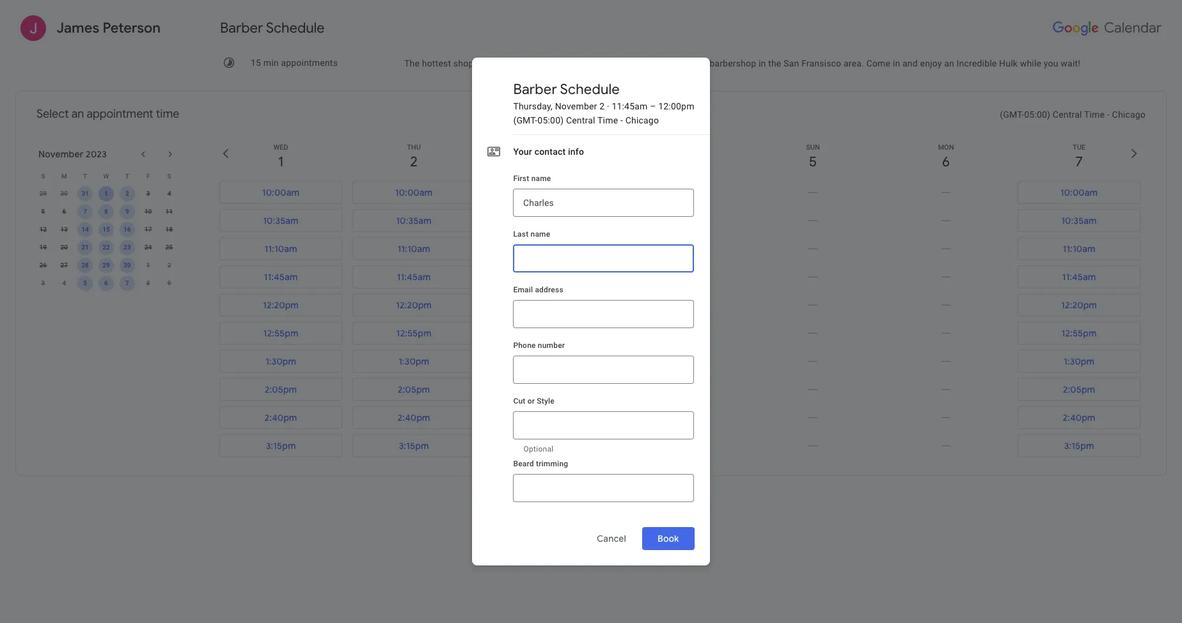 Task type: describe. For each thing, give the bounding box(es) containing it.
0 vertical spatial 6 cell
[[54, 203, 75, 221]]

11:10am for 7
[[1063, 243, 1096, 255]]

1 vertical spatial 2 cell
[[159, 257, 180, 274]]

mon
[[938, 143, 954, 152]]

11:45am list item for 7
[[1013, 263, 1146, 291]]

1:30pm list item for 2
[[347, 347, 480, 376]]

2:40pm list item for 2
[[347, 404, 480, 432]]

5 inside sun 5
[[809, 153, 817, 171]]

14
[[82, 226, 89, 233]]

november 2023
[[38, 148, 107, 160]]

november inside barber schedule thursday, november 2 · 11:45am – 12:00pm (gmt-05:00) central time - chicago
[[555, 101, 597, 111]]

(gmt- inside barber schedule thursday, november 2 · 11:45am – 12:00pm (gmt-05:00) central time - chicago
[[513, 115, 538, 125]]

10:00am button for 1
[[219, 181, 342, 204]]

beard trimming
[[513, 459, 568, 468]]

11
[[166, 208, 173, 215]]

the
[[404, 58, 420, 68]]

fransisco
[[802, 58, 841, 68]]

12:20pm list item for 2
[[347, 291, 480, 319]]

0 horizontal spatial 1 cell
[[96, 185, 117, 203]]

10:35am button for 1
[[219, 209, 342, 232]]

1 vertical spatial 7 cell
[[117, 274, 138, 292]]

december 6 element
[[98, 276, 114, 291]]

1 vertical spatial 8
[[146, 280, 150, 287]]

4 for "december 4, no available times" element
[[62, 280, 66, 287]]

cancel button
[[591, 527, 632, 550]]

3:15pm button for 7
[[1018, 434, 1141, 457]]

row containing 29
[[33, 185, 180, 203]]

5, no available times element
[[35, 204, 51, 219]]

2 left 3, no available times element
[[125, 190, 129, 197]]

1 vertical spatial 8 cell
[[138, 274, 159, 292]]

12:55pm button for 7
[[1018, 322, 1141, 345]]

row containing 12
[[33, 221, 180, 239]]

3 for "december 3, no available times" element
[[41, 280, 45, 287]]

0 vertical spatial 8
[[104, 208, 108, 215]]

0 horizontal spatial 4 cell
[[54, 274, 75, 292]]

newest
[[678, 58, 707, 68]]

calendar
[[565, 529, 597, 538]]

0 vertical spatial 29 cell
[[33, 185, 54, 203]]

12:55pm button for 1
[[219, 322, 342, 345]]

first
[[513, 174, 529, 183]]

26
[[39, 262, 47, 269]]

11:45am inside barber schedule thursday, november 2 · 11:45am – 12:00pm (gmt-05:00) central time - chicago
[[612, 101, 648, 111]]

wed 1
[[273, 143, 288, 171]]

10
[[145, 208, 152, 215]]

0 vertical spatial 30 cell
[[54, 185, 75, 203]]

2:05pm list item for 1
[[214, 376, 347, 404]]

tuesday, november 7, 2023 list
[[1013, 178, 1146, 460]]

december 3, no available times element
[[35, 276, 51, 291]]

first name element
[[513, 173, 692, 184]]

phone
[[513, 341, 536, 350]]

10:00am list item for 2
[[347, 178, 480, 207]]

beard
[[513, 459, 534, 468]]

1:30pm button for 2
[[352, 350, 475, 373]]

learn
[[656, 500, 679, 510]]

hottest
[[422, 58, 451, 68]]

12:20pm button for 1
[[219, 294, 342, 317]]

1 t from the left
[[83, 172, 87, 179]]

navigate_before
[[138, 148, 149, 160]]

12:20pm list item for 7
[[1013, 291, 1146, 319]]

12:20pm for 7
[[1061, 299, 1097, 311]]

thu
[[407, 143, 421, 152]]

1 in from the left
[[476, 58, 483, 68]]

cancel
[[597, 533, 626, 544]]

10:35am for 7
[[1061, 215, 1097, 226]]

country!
[[501, 58, 534, 68]]

1 horizontal spatial 5 cell
[[75, 274, 96, 292]]

12:55pm button for 2
[[352, 322, 475, 345]]

navigate_next button
[[162, 146, 178, 162]]

9 for 9 'cell' to the left
[[125, 208, 129, 215]]

2 the from the left
[[662, 58, 675, 68]]

6 for december 6 element
[[104, 280, 108, 287]]

1 horizontal spatial chicago
[[1112, 109, 1146, 120]]

cut or style element
[[513, 396, 692, 406]]

11:45am list item for 2
[[347, 263, 480, 291]]

navigate_before button
[[136, 146, 151, 162]]

row group containing 29
[[33, 185, 180, 292]]

6 inside mon 6
[[942, 153, 950, 171]]

barber schedule thursday, november 2 · 11:45am – 12:00pm (gmt-05:00) central time - chicago
[[513, 81, 694, 125]]

26, no available times element
[[35, 258, 51, 273]]

google
[[538, 529, 563, 538]]

11:45am button for 2
[[352, 265, 475, 289]]

–
[[650, 101, 656, 111]]

25 cell
[[159, 239, 180, 257]]

11:45am list item for 1
[[214, 263, 347, 291]]

shop
[[453, 58, 474, 68]]

Last name text field
[[524, 244, 684, 273]]

6, no available times element
[[56, 204, 72, 219]]

11:10am for 1
[[264, 243, 297, 255]]

7 inside tue 7
[[1075, 153, 1083, 171]]

17 cell
[[138, 221, 159, 239]]

google logo image
[[1050, 18, 1162, 38]]

22 element
[[98, 240, 114, 255]]

1 vertical spatial 3 cell
[[33, 274, 54, 292]]

fri
[[542, 143, 552, 152]]

2:05pm list item for 7
[[1013, 376, 1146, 404]]

11:10am button for 2
[[352, 237, 475, 260]]

12:00pm
[[658, 101, 694, 111]]

15 cell
[[96, 221, 117, 239]]

kutz
[[595, 58, 613, 68]]

of
[[669, 539, 677, 548]]

style
[[537, 397, 555, 406]]

3 inside fri 3
[[543, 153, 551, 171]]

book
[[658, 533, 679, 544]]

1:30pm list item for 1
[[214, 347, 347, 376]]

optional
[[524, 445, 554, 454]]

2 t from the left
[[125, 172, 129, 179]]

1 inside wed 1
[[278, 153, 284, 171]]

time inside barber schedule thursday, november 2 · 11:45am – 12:00pm (gmt-05:00) central time - chicago
[[598, 115, 618, 125]]

google calendar appointment scheduling . privacy policy and terms of service .
[[538, 529, 707, 548]]

11:10am for 2
[[398, 243, 430, 255]]

2:40pm list item for 7
[[1013, 404, 1146, 432]]

0 horizontal spatial 5 cell
[[33, 203, 54, 221]]

2:05pm list item for 2
[[347, 376, 480, 404]]

0 vertical spatial 2 cell
[[117, 185, 138, 203]]

barber for barber schedule
[[220, 19, 263, 37]]

10:35am button for 2
[[352, 209, 475, 232]]

Email address email field
[[524, 300, 684, 328]]

james peterson
[[56, 19, 161, 37]]

3:15pm list item for 7
[[1013, 432, 1146, 460]]

1 horizontal spatial .
[[705, 539, 707, 548]]

1:30pm for 1
[[265, 356, 296, 367]]

2:05pm button for 2
[[352, 378, 475, 401]]

3:15pm button for 2
[[352, 434, 475, 457]]

18 cell
[[159, 221, 180, 239]]

23
[[124, 244, 131, 251]]

fri 3
[[542, 143, 552, 171]]

october 31 element
[[77, 186, 93, 202]]

san
[[784, 58, 799, 68]]

11:10am list item for 7
[[1013, 235, 1146, 263]]

3:15pm for 1
[[266, 440, 296, 452]]

sun 5
[[806, 143, 820, 171]]

21 cell
[[75, 239, 96, 257]]

contact
[[535, 146, 566, 157]]

10:00am list item for 1
[[214, 178, 347, 207]]

incredible
[[957, 58, 997, 68]]

select an appointment time
[[36, 107, 179, 122]]

time
[[156, 107, 179, 122]]

Cut or Style text field
[[513, 418, 694, 433]]

11:10am list item for 2
[[347, 235, 480, 263]]

1 vertical spatial november
[[38, 148, 84, 160]]

31 cell
[[75, 185, 96, 203]]

more
[[681, 500, 703, 510]]

your
[[513, 146, 532, 157]]

1 horizontal spatial 05:00)
[[1024, 109, 1051, 120]]

2:05pm for 1
[[265, 384, 297, 395]]

appointment for an
[[87, 107, 153, 122]]

address
[[535, 285, 563, 294]]

Phone number telephone field
[[524, 356, 684, 384]]

1 vertical spatial 9 cell
[[159, 274, 180, 292]]

2:05pm button for 1
[[219, 378, 342, 401]]

1 horizontal spatial 6 cell
[[96, 274, 117, 292]]

2023
[[86, 148, 107, 160]]

min
[[263, 58, 279, 68]]

2 down 25 cell in the left top of the page
[[167, 262, 171, 269]]

18, no available times element
[[162, 222, 177, 237]]

page.
[[626, 500, 648, 510]]

(gmt-05:00) central time - chicago
[[1000, 109, 1146, 120]]

14 cell
[[75, 221, 96, 239]]

10 cell
[[138, 203, 159, 221]]

12:55pm for 1
[[263, 328, 298, 339]]

you
[[1044, 58, 1059, 68]]

row containing 3
[[33, 274, 180, 292]]

2 inside thu 2
[[410, 153, 418, 171]]

1:30pm button for 7
[[1018, 350, 1141, 373]]

enjoy
[[920, 58, 942, 68]]

2:40pm button for 2
[[352, 406, 475, 429]]

select
[[36, 107, 69, 122]]

27 cell
[[54, 257, 75, 274]]

0 horizontal spatial 7
[[83, 208, 87, 215]]

1 horizontal spatial 30 cell
[[117, 257, 138, 274]]

12, no available times element
[[35, 222, 51, 237]]

october 30, no available times element
[[56, 186, 72, 202]]

super
[[568, 58, 592, 68]]

1 vertical spatial an
[[71, 107, 84, 122]]

11, no available times element
[[162, 204, 177, 219]]

18
[[166, 226, 173, 233]]

12
[[39, 226, 47, 233]]

while
[[1020, 58, 1042, 68]]

service
[[679, 539, 705, 548]]

30 element
[[119, 258, 135, 273]]

11:45am for 7
[[1062, 271, 1096, 283]]

5 for leftmost 5 'cell'
[[41, 208, 45, 215]]

last
[[513, 230, 529, 239]]

mon 6
[[938, 143, 954, 171]]

0 horizontal spatial 7 cell
[[75, 203, 96, 221]]

m
[[61, 172, 67, 179]]

3, no available times element
[[141, 186, 156, 202]]

email
[[513, 285, 533, 294]]

1 horizontal spatial -
[[1107, 109, 1110, 120]]

11:10am list item for 1
[[214, 235, 347, 263]]

1 horizontal spatial and
[[903, 58, 918, 68]]

privacy
[[577, 539, 604, 548]]

wait!
[[1061, 58, 1081, 68]]

1 horizontal spatial (gmt-
[[1000, 109, 1024, 120]]

16 element
[[119, 222, 135, 237]]

28 element
[[77, 258, 93, 273]]

11:45am button for 7
[[1018, 265, 1141, 289]]

2 s from the left
[[167, 172, 171, 179]]

21
[[82, 244, 89, 251]]

30 for 30 element
[[124, 262, 131, 269]]

10:35am list item for 1
[[214, 207, 347, 235]]

policy
[[606, 539, 627, 548]]

26 cell
[[33, 257, 54, 274]]

december 9, no available times element
[[162, 276, 177, 291]]

1 horizontal spatial 7
[[125, 280, 129, 287]]

book button
[[642, 527, 694, 550]]

28
[[82, 262, 89, 269]]

10:00am list item for 7
[[1013, 178, 1146, 207]]

come
[[867, 58, 891, 68]]

3 for 3, no available times element
[[146, 190, 150, 197]]

23 cell
[[117, 239, 138, 257]]

1:30pm for 2
[[398, 356, 429, 367]]

row containing s
[[33, 167, 180, 185]]

scheduling
[[647, 529, 686, 538]]



Task type: locate. For each thing, give the bounding box(es) containing it.
23 element
[[119, 240, 135, 255]]

1 11:10am from the left
[[264, 243, 297, 255]]

tue 7
[[1073, 143, 1086, 171]]

05:00) inside barber schedule thursday, november 2 · 11:45am – 12:00pm (gmt-05:00) central time - chicago
[[538, 115, 564, 125]]

3 3:15pm from the left
[[1064, 440, 1094, 452]]

30 cell
[[54, 185, 75, 203], [117, 257, 138, 274]]

10:00am list item down wed 1
[[214, 178, 347, 207]]

2:05pm list item
[[214, 376, 347, 404], [347, 376, 480, 404], [1013, 376, 1146, 404]]

3 11:10am list item from the left
[[1013, 235, 1146, 263]]

3:15pm list item
[[214, 432, 347, 460], [347, 432, 480, 460], [1013, 432, 1146, 460]]

0 horizontal spatial 11:45am button
[[219, 265, 342, 289]]

name for first name
[[531, 174, 551, 183]]

11:10am
[[264, 243, 297, 255], [398, 243, 430, 255], [1063, 243, 1096, 255]]

f
[[146, 172, 150, 179]]

the left country!
[[486, 58, 499, 68]]

1 vertical spatial 3
[[146, 190, 150, 197]]

1 12:20pm from the left
[[263, 299, 299, 311]]

7 down 31 'cell'
[[83, 208, 87, 215]]

6 for the 6, no available times element
[[62, 208, 66, 215]]

11:10am inside tuesday, november 7, 2023 list
[[1063, 243, 1096, 255]]

3 12:55pm list item from the left
[[1013, 319, 1146, 347]]

0 horizontal spatial 1:30pm button
[[219, 350, 342, 373]]

name inside first name element
[[531, 174, 551, 183]]

4 up 11
[[167, 190, 171, 197]]

9
[[125, 208, 129, 215], [167, 280, 171, 287]]

2 12:55pm button from the left
[[352, 322, 475, 345]]

12:55pm for 2
[[396, 328, 432, 339]]

beard trimming element
[[513, 459, 692, 469]]

30 cell up december 7 element at the left top of page
[[117, 257, 138, 274]]

1 horizontal spatial 15
[[251, 58, 261, 68]]

3 10:00am button from the left
[[1018, 181, 1141, 204]]

24
[[145, 244, 152, 251]]

2 10:35am list item from the left
[[347, 207, 480, 235]]

30 cell up the 6, no available times element
[[54, 185, 75, 203]]

2:40pm for 1
[[265, 412, 297, 423]]

12:20pm for 1
[[263, 299, 299, 311]]

barber schedule
[[220, 19, 325, 37]]

3 1:30pm list item from the left
[[1013, 347, 1146, 376]]

2 horizontal spatial 3:15pm button
[[1018, 434, 1141, 457]]

1 cell
[[96, 185, 117, 203], [138, 257, 159, 274]]

0 horizontal spatial t
[[83, 172, 87, 179]]

2 10:00am button from the left
[[352, 181, 475, 204]]

7 down the tue
[[1075, 153, 1083, 171]]

0 vertical spatial 29
[[39, 190, 47, 197]]

0 horizontal spatial and
[[629, 539, 643, 548]]

4 cell down 27, no available times element
[[54, 274, 75, 292]]

0 horizontal spatial barber
[[220, 19, 263, 37]]

2:40pm inside wednesday, november 1, 2023 list
[[265, 412, 297, 423]]

11:10am inside wednesday, november 1, 2023 list
[[264, 243, 297, 255]]

24, no available times element
[[141, 240, 156, 255]]

2 2:05pm button from the left
[[352, 378, 475, 401]]

2 cell left 3, no available times element
[[117, 185, 138, 203]]

0 vertical spatial an
[[944, 58, 954, 68]]

13 cell
[[54, 221, 75, 239]]

central inside barber schedule thursday, november 2 · 11:45am – 12:00pm (gmt-05:00) central time - chicago
[[566, 115, 595, 125]]

·
[[607, 101, 609, 111]]

3 2:05pm from the left
[[1063, 384, 1095, 395]]

3 2:05pm list item from the left
[[1013, 376, 1146, 404]]

3:15pm list item for 2
[[347, 432, 480, 460]]

5 row from the top
[[33, 239, 180, 257]]

row up 15 element
[[33, 203, 180, 221]]

1 vertical spatial 1 cell
[[138, 257, 159, 274]]

10:35am button
[[219, 209, 342, 232], [352, 209, 475, 232], [1018, 209, 1141, 232]]

2:05pm for 2
[[398, 384, 430, 395]]

3:15pm for 7
[[1064, 440, 1094, 452]]

9 cell down december 2, no available times element
[[159, 274, 180, 292]]

19, no available times element
[[35, 240, 51, 255]]

. up service
[[686, 529, 688, 538]]

central
[[1053, 109, 1082, 120], [566, 115, 595, 125]]

2:05pm inside tuesday, november 7, 2023 list
[[1063, 384, 1095, 395]]

1 vertical spatial 5
[[41, 208, 45, 215]]

8 cell up 15 element
[[96, 203, 117, 221]]

november 2023 grid
[[33, 167, 180, 292]]

0 horizontal spatial 2:05pm button
[[219, 378, 342, 401]]

cut or style
[[513, 397, 555, 406]]

30 down 23 cell
[[124, 262, 131, 269]]

2 inside barber schedule thursday, november 2 · 11:45am – 12:00pm (gmt-05:00) central time - chicago
[[600, 101, 605, 111]]

0 vertical spatial 3
[[543, 153, 551, 171]]

3 10:35am button from the left
[[1018, 209, 1141, 232]]

14 element
[[77, 222, 93, 237]]

1 vertical spatial 4
[[62, 280, 66, 287]]

3:15pm for 2
[[399, 440, 429, 452]]

3
[[543, 153, 551, 171], [146, 190, 150, 197], [41, 280, 45, 287]]

11:45am button for 1
[[219, 265, 342, 289]]

12:55pm list item for 1
[[214, 319, 347, 347]]

and right policy
[[629, 539, 643, 548]]

10:35am list item down tue 7
[[1013, 207, 1146, 235]]

1:30pm inside wednesday, november 1, 2023 list
[[265, 356, 296, 367]]

last name element
[[513, 229, 692, 239]]

29 for october 29, no available times element
[[39, 190, 47, 197]]

1 horizontal spatial barber
[[513, 81, 557, 99]]

29 up 5, no available times element
[[39, 190, 47, 197]]

sun
[[806, 143, 820, 152]]

11 cell
[[159, 203, 180, 221]]

0 horizontal spatial 1
[[104, 190, 108, 197]]

0 vertical spatial 15
[[251, 58, 261, 68]]

2 left · on the top of page
[[600, 101, 605, 111]]

barbershop
[[710, 58, 756, 68]]

1 horizontal spatial central
[[1053, 109, 1082, 120]]

navigate_next
[[164, 148, 176, 160]]

1 cell down the w
[[96, 185, 117, 203]]

4 row from the top
[[33, 221, 180, 239]]

3 10:35am list item from the left
[[1013, 207, 1146, 235]]

3 12:20pm button from the left
[[1018, 294, 1141, 317]]

12 cell
[[33, 221, 54, 239]]

appointment up policy
[[599, 529, 645, 538]]

1 3:15pm list item from the left
[[214, 432, 347, 460]]

2:40pm list item for 1
[[214, 404, 347, 432]]

2:05pm inside 'thursday, november 2, 2023' "list"
[[398, 384, 430, 395]]

create
[[503, 500, 529, 510]]

11:45am for 2
[[397, 271, 431, 283]]

1 vertical spatial .
[[705, 539, 707, 548]]

7 cell up 14
[[75, 203, 96, 221]]

november
[[555, 101, 597, 111], [38, 148, 84, 160]]

row down the w
[[33, 185, 180, 203]]

james
[[56, 19, 99, 37]]

9 for bottommost 9 'cell'
[[167, 280, 171, 287]]

1 12:55pm from the left
[[263, 328, 298, 339]]

peterson
[[103, 19, 161, 37]]

0 horizontal spatial 29 cell
[[33, 185, 54, 203]]

1 horizontal spatial 2:40pm button
[[352, 406, 475, 429]]

1 vertical spatial 30
[[124, 262, 131, 269]]

1 2:05pm from the left
[[265, 384, 297, 395]]

10:00am for 7
[[1061, 187, 1098, 198]]

1 horizontal spatial 12:55pm
[[396, 328, 432, 339]]

0 horizontal spatial schedule
[[266, 19, 325, 37]]

row up 22
[[33, 221, 180, 239]]

0 vertical spatial 4 cell
[[159, 185, 180, 203]]

10:35am inside tuesday, november 7, 2023 list
[[1061, 215, 1097, 226]]

12:20pm for 2
[[396, 299, 432, 311]]

10:35am list item
[[214, 207, 347, 235], [347, 207, 480, 235], [1013, 207, 1146, 235]]

1 10:35am button from the left
[[219, 209, 342, 232]]

an right the select
[[71, 107, 84, 122]]

2 2:05pm list item from the left
[[347, 376, 480, 404]]

2 10:35am button from the left
[[352, 209, 475, 232]]

. right of on the right bottom of the page
[[705, 539, 707, 548]]

3 row from the top
[[33, 203, 180, 221]]

9 up '16'
[[125, 208, 129, 215]]

s up 4, no available times element
[[167, 172, 171, 179]]

for
[[616, 58, 628, 68]]

2 down thu
[[410, 153, 418, 171]]

15 left min
[[251, 58, 261, 68]]

1 11:45am button from the left
[[219, 265, 342, 289]]

google calendar appointment scheduling link
[[538, 529, 686, 538]]

3 down the f
[[146, 190, 150, 197]]

2 2:40pm from the left
[[398, 412, 430, 423]]

0 horizontal spatial 1:30pm
[[265, 356, 296, 367]]

1 horizontal spatial t
[[125, 172, 129, 179]]

3 12:20pm list item from the left
[[1013, 291, 1146, 319]]

Beard trimming text field
[[513, 480, 694, 496]]

0 horizontal spatial 12:55pm button
[[219, 322, 342, 345]]

3 12:20pm from the left
[[1061, 299, 1097, 311]]

t
[[83, 172, 87, 179], [125, 172, 129, 179]]

1 2:40pm button from the left
[[219, 406, 342, 429]]

1 horizontal spatial 3:15pm
[[399, 440, 429, 452]]

1:30pm inside 'thursday, november 2, 2023' "list"
[[398, 356, 429, 367]]

name inside last name element
[[531, 230, 550, 239]]

2 horizontal spatial 10:35am
[[1061, 215, 1097, 226]]

3 12:55pm button from the left
[[1018, 322, 1141, 345]]

thu 2
[[407, 143, 421, 171]]

13
[[61, 226, 68, 233]]

1 12:20pm button from the left
[[219, 294, 342, 317]]

4 for 4, no available times element
[[167, 190, 171, 197]]

2 horizontal spatial 1:30pm button
[[1018, 350, 1141, 373]]

21 element
[[77, 240, 93, 255]]

unique
[[537, 58, 566, 68]]

2 horizontal spatial 10:00am
[[1061, 187, 1098, 198]]

12:55pm list item for 7
[[1013, 319, 1146, 347]]

in left san
[[759, 58, 766, 68]]

december 7 element
[[119, 276, 135, 291]]

- inside barber schedule thursday, november 2 · 11:45am – 12:00pm (gmt-05:00) central time - chicago
[[620, 115, 623, 125]]

1 down the w
[[104, 190, 108, 197]]

2:40pm for 7
[[1063, 412, 1095, 423]]

29 for 29 element
[[103, 262, 110, 269]]

3 11:45am button from the left
[[1018, 265, 1141, 289]]

t right the w
[[125, 172, 129, 179]]

2 3:15pm from the left
[[399, 440, 429, 452]]

1 1:30pm from the left
[[265, 356, 296, 367]]

3:15pm button
[[219, 434, 342, 457], [352, 434, 475, 457], [1018, 434, 1141, 457]]

3 down 26, no available times 'element'
[[41, 280, 45, 287]]

email address
[[513, 285, 563, 294]]

2 horizontal spatial the
[[768, 58, 781, 68]]

in right come
[[893, 58, 900, 68]]

1 1:30pm list item from the left
[[214, 347, 347, 376]]

5 cell down 28 element on the top left
[[75, 274, 96, 292]]

9 cell up '16'
[[117, 203, 138, 221]]

4 down 27, no available times element
[[62, 280, 66, 287]]

12:20pm inside tuesday, november 7, 2023 list
[[1061, 299, 1097, 311]]

0 vertical spatial 6
[[942, 153, 950, 171]]

cut
[[513, 397, 526, 406]]

1 horizontal spatial 1:30pm button
[[352, 350, 475, 373]]

name
[[531, 174, 551, 183], [531, 230, 550, 239]]

10:35am list item down wed 1
[[214, 207, 347, 235]]

3:15pm inside tuesday, november 7, 2023 list
[[1064, 440, 1094, 452]]

2:40pm
[[265, 412, 297, 423], [398, 412, 430, 423], [1063, 412, 1095, 423]]

1:30pm for 7
[[1064, 356, 1095, 367]]

5 down sun
[[809, 153, 817, 171]]

2 vertical spatial 3
[[41, 280, 45, 287]]

1 2:05pm list item from the left
[[214, 376, 347, 404]]

15 up 22
[[103, 226, 110, 233]]

1:30pm button inside tuesday, november 7, 2023 list
[[1018, 350, 1141, 373]]

10:00am button down thu 2
[[352, 181, 475, 204]]

3 10:00am list item from the left
[[1013, 178, 1146, 207]]

10:00am button down wed 1
[[219, 181, 342, 204]]

3 cell down 26, no available times 'element'
[[33, 274, 54, 292]]

1:30pm button inside wednesday, november 1, 2023 list
[[219, 350, 342, 373]]

2:05pm inside wednesday, november 1, 2023 list
[[265, 384, 297, 395]]

31
[[82, 190, 89, 197]]

5 down 28 cell
[[83, 280, 87, 287]]

3 11:10am from the left
[[1063, 243, 1096, 255]]

27, no available times element
[[56, 258, 72, 273]]

2 horizontal spatial 7
[[1075, 153, 1083, 171]]

2 horizontal spatial 6
[[942, 153, 950, 171]]

11:10am button for 1
[[219, 237, 342, 260]]

0 horizontal spatial in
[[476, 58, 483, 68]]

1 3:15pm from the left
[[266, 440, 296, 452]]

an right enjoy
[[944, 58, 954, 68]]

0 horizontal spatial the
[[486, 58, 499, 68]]

10:35am button down tue 7
[[1018, 209, 1141, 232]]

2 12:20pm button from the left
[[352, 294, 475, 317]]

10:35am list item for 2
[[347, 207, 480, 235]]

11:10am button for 7
[[1018, 237, 1141, 260]]

1:30pm button for 1
[[219, 350, 342, 373]]

the left san
[[768, 58, 781, 68]]

create your own appointment page.
[[503, 500, 648, 510]]

november left · on the top of page
[[555, 101, 597, 111]]

10:00am down wed 1
[[262, 187, 299, 198]]

12:55pm list item for 2
[[347, 319, 480, 347]]

3 2:05pm button from the left
[[1018, 378, 1141, 401]]

and left enjoy
[[903, 58, 918, 68]]

1:30pm list item for 7
[[1013, 347, 1146, 376]]

2 3:15pm list item from the left
[[347, 432, 480, 460]]

0 horizontal spatial time
[[598, 115, 618, 125]]

1 horizontal spatial an
[[944, 58, 954, 68]]

3:15pm inside wednesday, november 1, 2023 list
[[266, 440, 296, 452]]

4 cell
[[159, 185, 180, 203], [54, 274, 75, 292]]

25, no available times element
[[162, 240, 177, 255]]

5 cell up 12
[[33, 203, 54, 221]]

0 horizontal spatial 29
[[39, 190, 47, 197]]

2 12:55pm from the left
[[396, 328, 432, 339]]

11:10am list item
[[214, 235, 347, 263], [347, 235, 480, 263], [1013, 235, 1146, 263]]

central up the tue
[[1053, 109, 1082, 120]]

2:40pm list item
[[214, 404, 347, 432], [347, 404, 480, 432], [1013, 404, 1146, 432]]

2 horizontal spatial 2:40pm button
[[1018, 406, 1141, 429]]

appointment down 'beard trimming' text field
[[571, 500, 623, 510]]

11:10am button
[[219, 237, 342, 260], [352, 237, 475, 260], [1018, 237, 1141, 260]]

3:15pm list item for 1
[[214, 432, 347, 460]]

11:45am inside 'thursday, november 2, 2023' "list"
[[397, 271, 431, 283]]

2 3:15pm button from the left
[[352, 434, 475, 457]]

1 10:00am button from the left
[[219, 181, 342, 204]]

16 cell
[[117, 221, 138, 239]]

29 down 22 element
[[103, 262, 110, 269]]

10:35am down wed 1
[[263, 215, 299, 226]]

1 10:00am from the left
[[262, 187, 299, 198]]

22 cell
[[96, 239, 117, 257]]

20 cell
[[54, 239, 75, 257]]

10:35am for 2
[[396, 215, 432, 226]]

6 cell
[[54, 203, 75, 221], [96, 274, 117, 292]]

5 for right 5 'cell'
[[83, 280, 87, 287]]

1 12:55pm list item from the left
[[214, 319, 347, 347]]

2 cell
[[117, 185, 138, 203], [159, 257, 180, 274]]

05:00) down while
[[1024, 109, 1051, 120]]

terms of service link
[[645, 539, 705, 548]]

row up december 6 element
[[33, 257, 180, 274]]

8 cell
[[96, 203, 117, 221], [138, 274, 159, 292]]

2 12:55pm list item from the left
[[347, 319, 480, 347]]

13, no available times element
[[56, 222, 72, 237]]

15 for 15 min appointments
[[251, 58, 261, 68]]

phone number
[[513, 341, 565, 350]]

3 2:40pm from the left
[[1063, 412, 1095, 423]]

0 horizontal spatial 10:35am
[[263, 215, 299, 226]]

10:00am inside tuesday, november 7, 2023 list
[[1061, 187, 1098, 198]]

1 vertical spatial 29
[[103, 262, 110, 269]]

0 horizontal spatial central
[[566, 115, 595, 125]]

2:40pm inside tuesday, november 7, 2023 list
[[1063, 412, 1095, 423]]

row containing 5
[[33, 203, 180, 221]]

20, no available times element
[[56, 240, 72, 255]]

10:00am inside wednesday, november 1, 2023 list
[[262, 187, 299, 198]]

10:35am for 1
[[263, 215, 299, 226]]

3:15pm inside 'thursday, november 2, 2023' "list"
[[399, 440, 429, 452]]

First name text field
[[524, 189, 684, 217]]

2 in from the left
[[759, 58, 766, 68]]

and
[[903, 58, 918, 68], [629, 539, 643, 548]]

12:55pm list item
[[214, 319, 347, 347], [347, 319, 480, 347], [1013, 319, 1146, 347]]

10:00am button for 7
[[1018, 181, 1141, 204]]

appointment inside google calendar appointment scheduling . privacy policy and terms of service .
[[599, 529, 645, 538]]

central up info
[[566, 115, 595, 125]]

12:55pm inside tuesday, november 7, 2023 list
[[1062, 328, 1097, 339]]

10:35am inside 'thursday, november 2, 2023' "list"
[[396, 215, 432, 226]]

10:00am list item down tue 7
[[1013, 178, 1146, 207]]

1 vertical spatial barber
[[513, 81, 557, 99]]

2 12:20pm from the left
[[396, 299, 432, 311]]

0 vertical spatial 8 cell
[[96, 203, 117, 221]]

name right last
[[531, 230, 550, 239]]

1 the from the left
[[486, 58, 499, 68]]

12:20pm inside 'thursday, november 2, 2023' "list"
[[396, 299, 432, 311]]

11:10am button inside wednesday, november 1, 2023 list
[[219, 237, 342, 260]]

1 vertical spatial 9
[[167, 280, 171, 287]]

your
[[532, 500, 550, 510]]

22
[[103, 244, 110, 251]]

1 horizontal spatial time
[[1084, 109, 1105, 120]]

12:20pm button for 2
[[352, 294, 475, 317]]

november up m
[[38, 148, 84, 160]]

t up 31
[[83, 172, 87, 179]]

1 10:35am list item from the left
[[214, 207, 347, 235]]

20
[[61, 244, 68, 251]]

10:00am list item
[[214, 178, 347, 207], [347, 178, 480, 207], [1013, 178, 1146, 207]]

name right first
[[531, 174, 551, 183]]

6 down 29 element
[[104, 280, 108, 287]]

0 horizontal spatial 11:10am
[[264, 243, 297, 255]]

5 cell
[[33, 203, 54, 221], [75, 274, 96, 292]]

appointment for calendar
[[599, 529, 645, 538]]

w
[[103, 172, 109, 179]]

30 down m
[[61, 190, 68, 197]]

0 horizontal spatial -
[[620, 115, 623, 125]]

your contact info
[[513, 146, 584, 157]]

0 horizontal spatial 6
[[62, 208, 66, 215]]

2 cell up the december 9, no available times element
[[159, 257, 180, 274]]

email address element
[[513, 285, 692, 295]]

10:35am inside wednesday, november 1, 2023 list
[[263, 215, 299, 226]]

hulk
[[999, 58, 1018, 68]]

1:30pm button
[[219, 350, 342, 373], [352, 350, 475, 373], [1018, 350, 1141, 373]]

4 cell up 11
[[159, 185, 180, 203]]

3 2:40pm button from the left
[[1018, 406, 1141, 429]]

1 horizontal spatial 29
[[103, 262, 110, 269]]

2 11:10am list item from the left
[[347, 235, 480, 263]]

2:40pm button for 7
[[1018, 406, 1141, 429]]

17, no available times element
[[141, 222, 156, 237]]

3 2:40pm list item from the left
[[1013, 404, 1146, 432]]

15 element
[[98, 222, 114, 237]]

and inside google calendar appointment scheduling . privacy policy and terms of service .
[[629, 539, 643, 548]]

4, no available times element
[[162, 186, 177, 202]]

1 for bottom the 1 cell
[[146, 262, 150, 269]]

10, no available times element
[[141, 204, 156, 219]]

number
[[538, 341, 565, 350]]

(gmt- down hulk
[[1000, 109, 1024, 120]]

11:10am button inside tuesday, november 7, 2023 list
[[1018, 237, 1141, 260]]

2 horizontal spatial 3
[[543, 153, 551, 171]]

6
[[942, 153, 950, 171], [62, 208, 66, 215], [104, 280, 108, 287]]

1 horizontal spatial 8 cell
[[138, 274, 159, 292]]

6 down october 30, no available times element
[[62, 208, 66, 215]]

0 vertical spatial .
[[686, 529, 688, 538]]

3 the from the left
[[768, 58, 781, 68]]

0 horizontal spatial november
[[38, 148, 84, 160]]

0 horizontal spatial 9
[[125, 208, 129, 215]]

12:55pm button
[[219, 322, 342, 345], [352, 322, 475, 345], [1018, 322, 1141, 345]]

1:30pm
[[265, 356, 296, 367], [398, 356, 429, 367], [1064, 356, 1095, 367]]

1 1:30pm button from the left
[[219, 350, 342, 373]]

2
[[600, 101, 605, 111], [410, 153, 418, 171], [125, 190, 129, 197], [167, 262, 171, 269]]

3 10:00am from the left
[[1061, 187, 1098, 198]]

11:10am inside 'thursday, november 2, 2023' "list"
[[398, 243, 430, 255]]

3 3:15pm button from the left
[[1018, 434, 1141, 457]]

1 horizontal spatial 11:10am button
[[352, 237, 475, 260]]

0 horizontal spatial 9 cell
[[117, 203, 138, 221]]

11:45am for 1
[[264, 271, 298, 283]]

1 horizontal spatial 11:45am button
[[352, 265, 475, 289]]

the hottest shop in the country! unique super kutz for guys is the newest barbershop in the san fransisco area. come in and enjoy an incredible hulk while you wait!
[[404, 58, 1081, 68]]

2 10:35am from the left
[[396, 215, 432, 226]]

3 12:55pm from the left
[[1062, 328, 1097, 339]]

12:20pm button for 7
[[1018, 294, 1141, 317]]

is
[[653, 58, 660, 68]]

30 for october 30, no available times element
[[61, 190, 68, 197]]

2 1:30pm button from the left
[[352, 350, 475, 373]]

1 11:10am button from the left
[[219, 237, 342, 260]]

8 up 15 cell
[[104, 208, 108, 215]]

info
[[568, 146, 584, 157]]

1 vertical spatial appointment
[[571, 500, 623, 510]]

1:30pm button inside 'thursday, november 2, 2023' "list"
[[352, 350, 475, 373]]

6 row from the top
[[33, 257, 180, 274]]

chicago inside barber schedule thursday, november 2 · 11:45am – 12:00pm (gmt-05:00) central time - chicago
[[625, 115, 659, 125]]

28 cell
[[75, 257, 96, 274]]

1 2:40pm from the left
[[265, 412, 297, 423]]

0 vertical spatial 30
[[61, 190, 68, 197]]

december 2, no available times element
[[162, 258, 177, 273]]

1 vertical spatial and
[[629, 539, 643, 548]]

1 horizontal spatial 10:35am button
[[352, 209, 475, 232]]

1 11:10am list item from the left
[[214, 235, 347, 263]]

2:05pm for 7
[[1063, 384, 1095, 395]]

0 vertical spatial appointment
[[87, 107, 153, 122]]

11:45am list item
[[214, 263, 347, 291], [347, 263, 480, 291], [1013, 263, 1146, 291]]

1 horizontal spatial 2 cell
[[159, 257, 180, 274]]

05:00) down thursday,
[[538, 115, 564, 125]]

2:40pm inside 'thursday, november 2, 2023' "list"
[[398, 412, 430, 423]]

2 10:00am from the left
[[395, 187, 433, 198]]

7 down 30 element
[[125, 280, 129, 287]]

2:40pm for 2
[[398, 412, 430, 423]]

chicago
[[1112, 109, 1146, 120], [625, 115, 659, 125]]

11:10am button inside 'thursday, november 2, 2023' "list"
[[352, 237, 475, 260]]

october 29, no available times element
[[35, 186, 51, 202]]

3:15pm button for 1
[[219, 434, 342, 457]]

2 2:40pm list item from the left
[[347, 404, 480, 432]]

0 horizontal spatial 11:10am button
[[219, 237, 342, 260]]

10:35am button down thu 2
[[352, 209, 475, 232]]

row down 29 element
[[33, 274, 180, 292]]

row
[[33, 167, 180, 185], [33, 185, 180, 203], [33, 203, 180, 221], [33, 221, 180, 239], [33, 239, 180, 257], [33, 257, 180, 274], [33, 274, 180, 292]]

time down · on the top of page
[[598, 115, 618, 125]]

1 row from the top
[[33, 167, 180, 185]]

2 11:45am list item from the left
[[347, 263, 480, 291]]

appointments
[[281, 58, 338, 68]]

2 2:05pm from the left
[[398, 384, 430, 395]]

name for last name
[[531, 230, 550, 239]]

2 11:10am button from the left
[[352, 237, 475, 260]]

in
[[476, 58, 483, 68], [759, 58, 766, 68], [893, 58, 900, 68]]

29 element
[[98, 258, 114, 273]]

12:55pm for 7
[[1062, 328, 1097, 339]]

2 1:30pm list item from the left
[[347, 347, 480, 376]]

3 cell
[[138, 185, 159, 203], [33, 274, 54, 292]]

5
[[809, 153, 817, 171], [41, 208, 45, 215], [83, 280, 87, 287]]

1 12:20pm list item from the left
[[214, 291, 347, 319]]

10:35am list item for 7
[[1013, 207, 1146, 235]]

row group
[[33, 185, 180, 292]]

7 cell
[[75, 203, 96, 221], [117, 274, 138, 292]]

0 vertical spatial barber
[[220, 19, 263, 37]]

1 horizontal spatial 6
[[104, 280, 108, 287]]

schedule for barber schedule
[[266, 19, 325, 37]]

9 cell
[[117, 203, 138, 221], [159, 274, 180, 292]]

29 cell up 5, no available times element
[[33, 185, 54, 203]]

10:35am down tue 7
[[1061, 215, 1097, 226]]

december 5 element
[[77, 276, 93, 291]]

1 horizontal spatial 12:20pm button
[[352, 294, 475, 317]]

barber up thursday,
[[513, 81, 557, 99]]

1 horizontal spatial 10:00am button
[[352, 181, 475, 204]]

2 horizontal spatial 12:20pm button
[[1018, 294, 1141, 317]]

7 row from the top
[[33, 274, 180, 292]]

barber for barber schedule thursday, november 2 · 11:45am – 12:00pm (gmt-05:00) central time - chicago
[[513, 81, 557, 99]]

3 in from the left
[[893, 58, 900, 68]]

2 11:45am button from the left
[[352, 265, 475, 289]]

1:30pm inside tuesday, november 7, 2023 list
[[1064, 356, 1095, 367]]

19 cell
[[33, 239, 54, 257]]

12:55pm
[[263, 328, 298, 339], [396, 328, 432, 339], [1062, 328, 1097, 339]]

10:00am button for 2
[[352, 181, 475, 204]]

15 inside cell
[[103, 226, 110, 233]]

0 horizontal spatial 2:40pm
[[265, 412, 297, 423]]

1 horizontal spatial 4 cell
[[159, 185, 180, 203]]

3 3:15pm list item from the left
[[1013, 432, 1146, 460]]

0 vertical spatial 3 cell
[[138, 185, 159, 203]]

25
[[166, 244, 173, 251]]

10:00am for 1
[[262, 187, 299, 198]]

24 cell
[[138, 239, 159, 257]]

0 horizontal spatial 3 cell
[[33, 274, 54, 292]]

3 cell up 10
[[138, 185, 159, 203]]

2 11:10am from the left
[[398, 243, 430, 255]]

0 horizontal spatial s
[[41, 172, 45, 179]]

10:00am button
[[219, 181, 342, 204], [352, 181, 475, 204], [1018, 181, 1141, 204]]

december 8, no available times element
[[141, 276, 156, 291]]

11:45am inside wednesday, november 1, 2023 list
[[264, 271, 298, 283]]

12:20pm list item
[[214, 291, 347, 319], [347, 291, 480, 319], [1013, 291, 1146, 319]]

3 1:30pm from the left
[[1064, 356, 1095, 367]]

2 horizontal spatial 2:05pm button
[[1018, 378, 1141, 401]]

thursday, november 2, 2023 list
[[347, 178, 480, 460]]

1 10:35am from the left
[[263, 215, 299, 226]]

wednesday, november 1, 2023 list
[[214, 178, 347, 460]]

2 1:30pm from the left
[[398, 356, 429, 367]]

10:00am down thu 2
[[395, 187, 433, 198]]

the right is
[[662, 58, 675, 68]]

0 horizontal spatial chicago
[[625, 115, 659, 125]]

29 cell
[[33, 185, 54, 203], [96, 257, 117, 274]]

december 4, no available times element
[[56, 276, 72, 291]]

0 horizontal spatial 12:20pm button
[[219, 294, 342, 317]]

3 10:35am from the left
[[1061, 215, 1097, 226]]

16
[[124, 226, 131, 233]]

10:35am button for 7
[[1018, 209, 1141, 232]]

10:00am inside 'thursday, november 2, 2023' "list"
[[395, 187, 433, 198]]

8 down december 1, no available times element
[[146, 280, 150, 287]]

schedule for barber schedule thursday, november 2 · 11:45am – 12:00pm (gmt-05:00) central time - chicago
[[560, 81, 620, 99]]

2 12:20pm list item from the left
[[347, 291, 480, 319]]

s up october 29, no available times element
[[41, 172, 45, 179]]

3 11:10am button from the left
[[1018, 237, 1141, 260]]

1 3:15pm button from the left
[[219, 434, 342, 457]]

s
[[41, 172, 45, 179], [167, 172, 171, 179]]

12:20pm inside wednesday, november 1, 2023 list
[[263, 299, 299, 311]]

row down 2023
[[33, 167, 180, 185]]

10:00am down tue 7
[[1061, 187, 1098, 198]]

schedule inside barber schedule thursday, november 2 · 11:45am – 12:00pm (gmt-05:00) central time - chicago
[[560, 81, 620, 99]]

0 horizontal spatial 30
[[61, 190, 68, 197]]

29 cell up december 6 element
[[96, 257, 117, 274]]

10:00am
[[262, 187, 299, 198], [395, 187, 433, 198], [1061, 187, 1098, 198]]

15 for 15
[[103, 226, 110, 233]]

10:00am button down tue 7
[[1018, 181, 1141, 204]]

10:00am for 2
[[395, 187, 433, 198]]

0 vertical spatial and
[[903, 58, 918, 68]]

3 11:45am list item from the left
[[1013, 263, 1146, 291]]

10:35am list item down thu 2
[[347, 207, 480, 235]]

1:30pm list item
[[214, 347, 347, 376], [347, 347, 480, 376], [1013, 347, 1146, 376]]

9 down december 2, no available times element
[[167, 280, 171, 287]]

row containing 26
[[33, 257, 180, 274]]

1 cell up december 8, no available times element
[[138, 257, 159, 274]]

0 horizontal spatial 30 cell
[[54, 185, 75, 203]]

1 down 24, no available times element
[[146, 262, 150, 269]]

2 2:40pm button from the left
[[352, 406, 475, 429]]

3 down fri
[[543, 153, 551, 171]]

2 row from the top
[[33, 185, 180, 203]]

19
[[39, 244, 47, 251]]

2 horizontal spatial 5
[[809, 153, 817, 171]]

12:20pm list item for 1
[[214, 291, 347, 319]]

2:40pm button for 1
[[219, 406, 342, 429]]

1 vertical spatial 29 cell
[[96, 257, 117, 274]]

(gmt- down thursday,
[[513, 115, 538, 125]]

1 2:40pm list item from the left
[[214, 404, 347, 432]]

learn more
[[656, 500, 703, 510]]

6 down mon
[[942, 153, 950, 171]]

area.
[[844, 58, 864, 68]]

guys
[[630, 58, 651, 68]]

1 12:55pm button from the left
[[219, 322, 342, 345]]

2 10:00am list item from the left
[[347, 178, 480, 207]]

12:55pm inside 'thursday, november 2, 2023' "list"
[[396, 328, 432, 339]]

8
[[104, 208, 108, 215], [146, 280, 150, 287]]

privacy policy link
[[577, 539, 627, 548]]

1 s from the left
[[41, 172, 45, 179]]

1 11:45am list item from the left
[[214, 263, 347, 291]]

barber inside barber schedule thursday, november 2 · 11:45am – 12:00pm (gmt-05:00) central time - chicago
[[513, 81, 557, 99]]

2 horizontal spatial 1
[[278, 153, 284, 171]]

december 1, no available times element
[[141, 258, 156, 273]]

27
[[61, 262, 68, 269]]

12:55pm inside wednesday, november 1, 2023 list
[[263, 328, 298, 339]]

11:45am inside tuesday, november 7, 2023 list
[[1062, 271, 1096, 283]]

row containing 19
[[33, 239, 180, 257]]

10:35am button down wed 1
[[219, 209, 342, 232]]

schedule up 15 min appointments
[[266, 19, 325, 37]]

schedule up · on the top of page
[[560, 81, 620, 99]]

thursday,
[[513, 101, 553, 111]]

row down 15 element
[[33, 239, 180, 257]]



Task type: vqa. For each thing, say whether or not it's contained in the screenshot.


